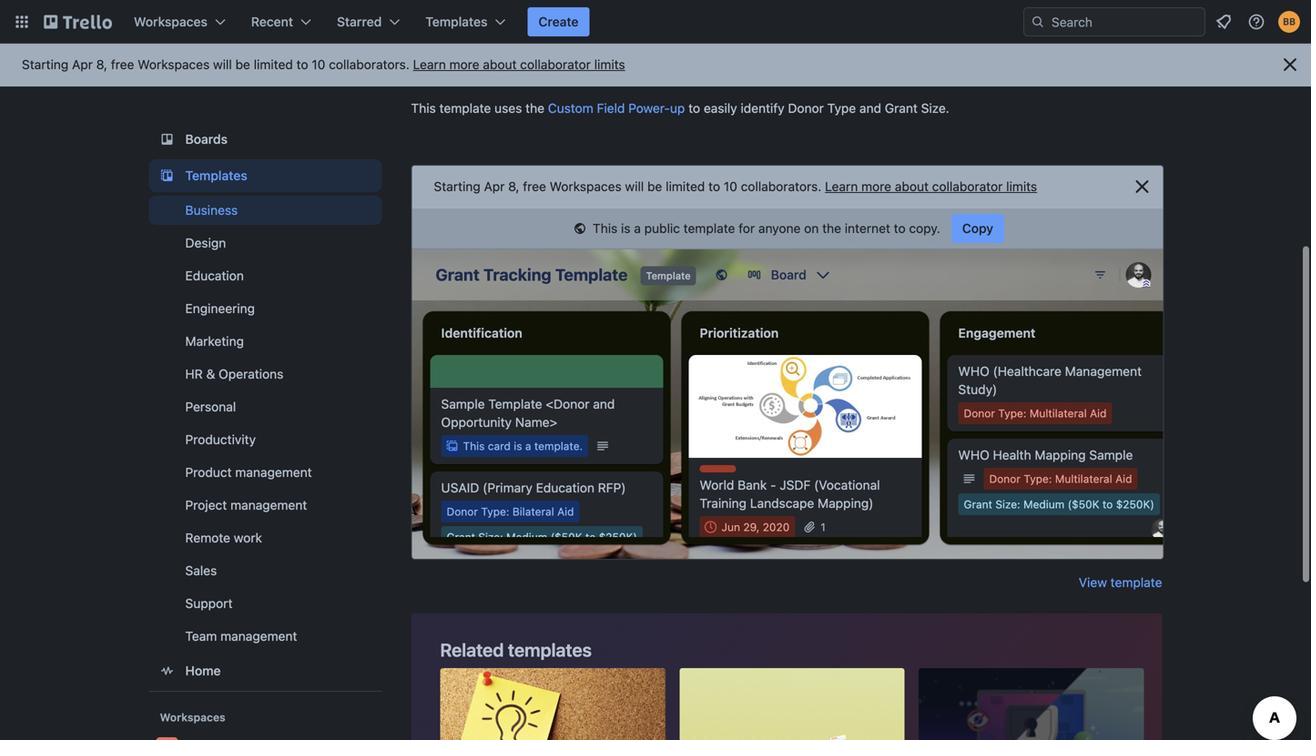 Task type: describe. For each thing, give the bounding box(es) containing it.
related templates
[[440, 639, 592, 661]]

home
[[185, 663, 221, 678]]

template for this
[[439, 101, 491, 116]]

business link
[[149, 196, 382, 225]]

remote work
[[185, 530, 262, 545]]

&
[[206, 367, 215, 382]]

free
[[111, 57, 134, 72]]

1 open from the left
[[454, 53, 484, 68]]

learn
[[413, 57, 446, 72]]

bob builder (bobbuilder40) image
[[1278, 11, 1300, 33]]

simply open the template card in the "identification" list and it'll have details on the customizations you have access to for open funding opportunities!
[[411, 53, 1160, 87]]

simply
[[411, 53, 451, 68]]

workspaces button
[[123, 7, 237, 36]]

apr
[[72, 57, 93, 72]]

support
[[185, 596, 233, 611]]

create
[[539, 14, 579, 29]]

type
[[827, 101, 856, 116]]

field
[[597, 101, 625, 116]]

templates link
[[149, 159, 382, 192]]

donor
[[788, 101, 824, 116]]

sales link
[[149, 556, 382, 586]]

grant
[[885, 101, 918, 116]]

a lead management pipeline by crmble image
[[680, 668, 905, 740]]

2 open from the left
[[1131, 53, 1160, 68]]

the right in
[[608, 53, 627, 68]]

to for starting apr 8, free workspaces will be limited to 10 collaborators. learn more about collaborator limits
[[296, 57, 308, 72]]

education
[[185, 268, 244, 283]]

template board image
[[156, 165, 178, 187]]

custom field power-up link
[[548, 101, 685, 116]]

trello enterprise: security kit 🔒 image
[[919, 668, 1144, 740]]

the up opportunities!
[[487, 53, 506, 68]]

work
[[234, 530, 262, 545]]

product
[[185, 465, 232, 480]]

related
[[440, 639, 504, 661]]

product management
[[185, 465, 312, 480]]

the right 'on'
[[880, 53, 899, 68]]

size.
[[921, 101, 950, 116]]

starred button
[[326, 7, 411, 36]]

recent
[[251, 14, 293, 29]]

hr & operations link
[[149, 360, 382, 389]]

remote work link
[[149, 524, 382, 553]]

customizations
[[903, 53, 992, 68]]

1 vertical spatial and
[[860, 101, 882, 116]]

personal
[[185, 399, 236, 414]]

easily
[[704, 101, 737, 116]]

workspaces inside popup button
[[134, 14, 207, 29]]

open information menu image
[[1248, 13, 1266, 31]]

collaborator
[[520, 57, 591, 72]]

team management
[[185, 629, 297, 644]]

team management link
[[149, 622, 382, 651]]

primary element
[[0, 0, 1311, 44]]

up
[[670, 101, 685, 116]]

this
[[411, 101, 436, 116]]

learn more about collaborator limits link
[[413, 57, 625, 72]]

hr
[[185, 367, 203, 382]]

management for product management
[[235, 465, 312, 480]]

0 notifications image
[[1213, 11, 1235, 33]]

more
[[449, 57, 480, 72]]

be
[[235, 57, 250, 72]]

template inside simply open the template card in the "identification" list and it'll have details on the customizations you have access to for open funding opportunities!
[[509, 53, 561, 68]]

templates button
[[415, 7, 517, 36]]

view
[[1079, 575, 1107, 590]]

limits
[[594, 57, 625, 72]]



Task type: locate. For each thing, give the bounding box(es) containing it.
view template link
[[1079, 574, 1162, 592]]

0 horizontal spatial templates
[[185, 168, 247, 183]]

0 horizontal spatial and
[[743, 53, 765, 68]]

1 horizontal spatial have
[[1020, 53, 1048, 68]]

view template
[[1079, 575, 1162, 590]]

1 vertical spatial templates
[[185, 168, 247, 183]]

open right for
[[1131, 53, 1160, 68]]

education link
[[149, 261, 382, 290]]

uses
[[495, 101, 522, 116]]

details
[[820, 53, 859, 68]]

search image
[[1031, 15, 1045, 29]]

0 vertical spatial management
[[235, 465, 312, 480]]

templates up more
[[426, 14, 488, 29]]

productivity link
[[149, 425, 382, 454]]

starting apr 8, free workspaces will be limited to 10 collaborators. learn more about collaborator limits
[[22, 57, 625, 72]]

design
[[185, 235, 226, 250]]

limited
[[254, 57, 293, 72]]

1 horizontal spatial and
[[860, 101, 882, 116]]

remote
[[185, 530, 230, 545]]

this template uses the custom field power-up to easily identify donor type and grant size.
[[411, 101, 950, 116]]

support link
[[149, 589, 382, 618]]

boards link
[[149, 123, 382, 156]]

marketing link
[[149, 327, 382, 356]]

board image
[[156, 128, 178, 150]]

management for team management
[[220, 629, 297, 644]]

marketing
[[185, 334, 244, 349]]

have right you
[[1020, 53, 1048, 68]]

boards
[[185, 132, 228, 147]]

have right the it'll
[[789, 53, 817, 68]]

pitch deck image
[[440, 668, 666, 740]]

management down support link
[[220, 629, 297, 644]]

recent button
[[240, 7, 322, 36]]

0 horizontal spatial have
[[789, 53, 817, 68]]

1 horizontal spatial templates
[[426, 14, 488, 29]]

create button
[[528, 7, 590, 36]]

custom
[[548, 101, 594, 116]]

for
[[1111, 53, 1127, 68]]

starting
[[22, 57, 69, 72]]

template for view
[[1111, 575, 1162, 590]]

2 vertical spatial management
[[220, 629, 297, 644]]

templates up the business
[[185, 168, 247, 183]]

"identification"
[[630, 53, 719, 68]]

0 horizontal spatial open
[[454, 53, 484, 68]]

10
[[312, 57, 325, 72]]

2 vertical spatial template
[[1111, 575, 1162, 590]]

workspaces down home
[[160, 711, 226, 724]]

8,
[[96, 57, 107, 72]]

template
[[509, 53, 561, 68], [439, 101, 491, 116], [1111, 575, 1162, 590]]

1 vertical spatial management
[[230, 498, 307, 513]]

project
[[185, 498, 227, 513]]

management down productivity link
[[235, 465, 312, 480]]

1 vertical spatial template
[[439, 101, 491, 116]]

template right view at the right bottom
[[1111, 575, 1162, 590]]

workspaces
[[134, 14, 207, 29], [138, 57, 210, 72], [160, 711, 226, 724]]

list
[[722, 53, 739, 68]]

product management link
[[149, 458, 382, 487]]

back to home image
[[44, 7, 112, 36]]

team
[[185, 629, 217, 644]]

engineering
[[185, 301, 255, 316]]

management
[[235, 465, 312, 480], [230, 498, 307, 513], [220, 629, 297, 644]]

business
[[185, 203, 238, 218]]

and right "list"
[[743, 53, 765, 68]]

it'll
[[768, 53, 785, 68]]

collaborators.
[[329, 57, 410, 72]]

0 horizontal spatial template
[[439, 101, 491, 116]]

on
[[862, 53, 877, 68]]

starred
[[337, 14, 382, 29]]

template up opportunities!
[[509, 53, 561, 68]]

templates
[[426, 14, 488, 29], [185, 168, 247, 183]]

2 horizontal spatial template
[[1111, 575, 1162, 590]]

1 vertical spatial workspaces
[[138, 57, 210, 72]]

Search field
[[1045, 8, 1205, 36]]

to left 10 at the left of the page
[[296, 57, 308, 72]]

management for project management
[[230, 498, 307, 513]]

and right type
[[860, 101, 882, 116]]

home link
[[149, 655, 382, 688]]

to right up
[[689, 101, 700, 116]]

templates
[[508, 639, 592, 661]]

project management link
[[149, 491, 382, 520]]

have
[[789, 53, 817, 68], [1020, 53, 1048, 68]]

workspaces up free on the top of page
[[134, 14, 207, 29]]

to inside simply open the template card in the "identification" list and it'll have details on the customizations you have access to for open funding opportunities!
[[1096, 53, 1107, 68]]

project management
[[185, 498, 307, 513]]

0 vertical spatial template
[[509, 53, 561, 68]]

personal link
[[149, 392, 382, 422]]

home image
[[156, 660, 178, 682]]

2 have from the left
[[1020, 53, 1048, 68]]

hr & operations
[[185, 367, 284, 382]]

open up opportunities!
[[454, 53, 484, 68]]

to left for
[[1096, 53, 1107, 68]]

opportunities!
[[459, 71, 541, 87]]

access
[[1051, 53, 1092, 68]]

1 horizontal spatial template
[[509, 53, 561, 68]]

templates inside templates dropdown button
[[426, 14, 488, 29]]

the right uses
[[526, 101, 545, 116]]

0 horizontal spatial to
[[296, 57, 308, 72]]

design link
[[149, 229, 382, 258]]

identify
[[741, 101, 785, 116]]

0 vertical spatial templates
[[426, 14, 488, 29]]

you
[[995, 53, 1016, 68]]

about
[[483, 57, 517, 72]]

and inside simply open the template card in the "identification" list and it'll have details on the customizations you have access to for open funding opportunities!
[[743, 53, 765, 68]]

template right this at the top of the page
[[439, 101, 491, 116]]

workspaces down workspaces popup button at the top of page
[[138, 57, 210, 72]]

sales
[[185, 563, 217, 578]]

engineering link
[[149, 294, 382, 323]]

1 horizontal spatial to
[[689, 101, 700, 116]]

2 horizontal spatial to
[[1096, 53, 1107, 68]]

0 vertical spatial and
[[743, 53, 765, 68]]

will
[[213, 57, 232, 72]]

card
[[565, 53, 591, 68]]

2 vertical spatial workspaces
[[160, 711, 226, 724]]

funding
[[411, 71, 456, 87]]

operations
[[219, 367, 284, 382]]

management down product management link at the bottom
[[230, 498, 307, 513]]

to for this template uses the custom field power-up to easily identify donor type and grant size.
[[689, 101, 700, 116]]

1 horizontal spatial open
[[1131, 53, 1160, 68]]

1 have from the left
[[789, 53, 817, 68]]

0 vertical spatial workspaces
[[134, 14, 207, 29]]

in
[[594, 53, 604, 68]]

productivity
[[185, 432, 256, 447]]

templates inside templates link
[[185, 168, 247, 183]]

the
[[487, 53, 506, 68], [608, 53, 627, 68], [880, 53, 899, 68], [526, 101, 545, 116]]

power-
[[629, 101, 670, 116]]

to
[[1096, 53, 1107, 68], [296, 57, 308, 72], [689, 101, 700, 116]]



Task type: vqa. For each thing, say whether or not it's contained in the screenshot.
left the color: orange, title: "one more step" element
no



